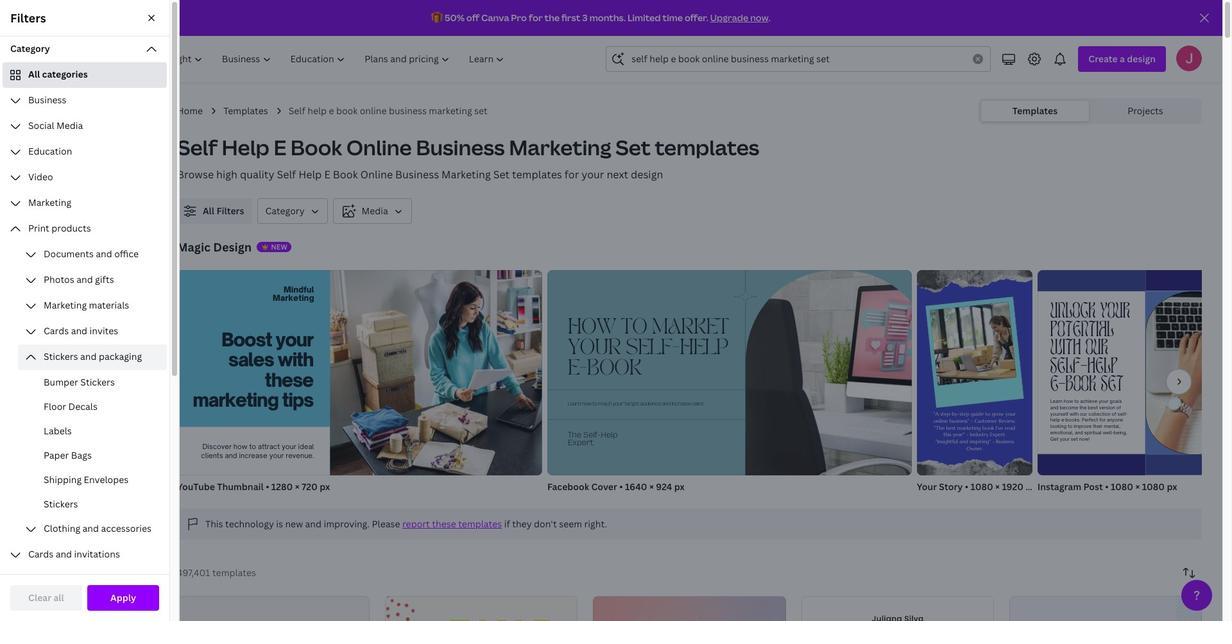 Task type: describe. For each thing, give the bounding box(es) containing it.
office
[[114, 248, 139, 260]]

0 vertical spatial online
[[347, 134, 412, 161]]

social media
[[28, 119, 83, 132]]

facebook cover • 1640 × 924 px
[[548, 481, 685, 493]]

1920
[[1003, 481, 1024, 493]]

marketing inside the youtube thumbnail • 1280 × 720 px group
[[273, 293, 314, 303]]

story
[[940, 481, 964, 493]]

if
[[505, 518, 510, 530]]

px for your story • 1080 × 1920 px
[[1026, 481, 1037, 493]]

px for instagram post • 1080 × 1080 px
[[1168, 481, 1178, 493]]

0 vertical spatial of
[[1117, 405, 1122, 411]]

step
[[960, 411, 970, 418]]

yourself
[[1051, 411, 1069, 417]]

media inside button
[[362, 205, 388, 217]]

by-
[[952, 411, 960, 418]]

book inside "a step-by-step guide to grow your online business" - customer review. "the best marketing book i've read this year" - industry expert. "insightful and inspiring" - business owner.
[[983, 425, 995, 432]]

expert. inside "a step-by-step guide to grow your online business" - customer review. "the best marketing book i've read this year" - industry expert. "insightful and inspiring" - business owner.
[[991, 432, 1007, 438]]

and inside documents and office dropdown button
[[96, 248, 112, 260]]

next
[[607, 168, 629, 182]]

🎁 50% off canva pro for the first 3 months. limited time offer. upgrade now .
[[432, 12, 771, 24]]

and inside the facebook cover • 1640 × 924 px group
[[662, 402, 671, 407]]

0 horizontal spatial set
[[475, 105, 488, 117]]

set inside the unlock your potential with our self-help e-book set learn how to achieve your goals and become the best version of yourself with our collection of self- help e-books. perfect for anyone looking to improve their mental, emotional, and spiritual well-being. get your set now!
[[1071, 436, 1079, 442]]

self help e book online business marketing set templates browse high quality self help e book online business marketing set templates for your next design
[[177, 134, 760, 182]]

marketing inside "a step-by-step guide to grow your online business" - customer review. "the best marketing book i've read this year" - industry expert. "insightful and inspiring" - business owner.
[[958, 425, 982, 432]]

category inside button
[[265, 205, 305, 217]]

seem
[[559, 518, 582, 530]]

they
[[513, 518, 532, 530]]

become
[[1060, 405, 1079, 411]]

marketing inside boost your sales with these marketing tips
[[193, 389, 278, 411]]

youtube
[[177, 481, 215, 493]]

limited
[[628, 12, 661, 24]]

to inside how to market your self-help e-book
[[621, 318, 647, 338]]

497,401
[[177, 567, 210, 579]]

report
[[403, 518, 430, 530]]

help inside the unlock your potential with our self-help e-book set learn how to achieve your goals and become the best version of yourself with our collection of self- help e-books. perfect for anyone looking to improve their mental, emotional, and spiritual well-being. get your set now!
[[1088, 357, 1119, 379]]

× for 1080
[[1136, 481, 1141, 493]]

924
[[656, 481, 673, 493]]

1 horizontal spatial set
[[616, 134, 651, 161]]

"the
[[935, 425, 945, 432]]

mindful marketing
[[273, 285, 314, 303]]

1 horizontal spatial templates
[[224, 105, 268, 117]]

accessories
[[101, 523, 152, 535]]

right.
[[585, 518, 608, 530]]

your inside how to market your self-help e-book
[[568, 339, 621, 358]]

all templates
[[44, 211, 101, 223]]

collection
[[1089, 411, 1111, 417]]

your inside the unlock your potential with our self-help e-book set learn how to achieve your goals and become the best version of yourself with our collection of self- help e-books. perfect for anyone looking to improve their mental, emotional, and spiritual well-being. get your set now!
[[1101, 302, 1131, 324]]

1080 for post
[[1112, 481, 1134, 493]]

the
[[568, 432, 582, 439]]

is
[[276, 518, 283, 530]]

• for instagram post • 1080 × 1080 px
[[1106, 481, 1109, 493]]

cards and invitations button
[[3, 543, 167, 568]]

how inside the unlock your potential with our self-help e-book set learn how to achieve your goals and become the best version of yourself with our collection of self- help e-books. perfect for anyone looking to improve their mental, emotional, and spiritual well-being. get your set now!
[[1064, 399, 1074, 404]]

filters inside button
[[217, 205, 244, 217]]

• for youtube thumbnail • 1280 × 720 px
[[266, 481, 269, 493]]

owner.
[[967, 446, 984, 452]]

perfect
[[1083, 418, 1099, 423]]

50%
[[445, 12, 465, 24]]

cards for cards and invitations
[[28, 548, 53, 561]]

this technology is new and improving. please report these templates if they don't seem right.
[[205, 518, 608, 530]]

× for 720
[[295, 481, 300, 493]]

0 horizontal spatial book
[[336, 105, 358, 117]]

business inside "a step-by-step guide to grow your online business" - customer review. "the best marketing book i've read this year" - industry expert. "insightful and inspiring" - business owner.
[[997, 439, 1015, 445]]

design
[[213, 240, 252, 255]]

discover
[[203, 443, 232, 451]]

read
[[1005, 425, 1016, 432]]

goals
[[1110, 399, 1123, 404]]

brand templates link
[[10, 353, 167, 379]]

help inside the unlock your potential with our self-help e-book set learn how to achieve your goals and become the best version of yourself with our collection of self- help e-books. perfect for anyone looking to improve their mental, emotional, and spiritual well-being. get your set now!
[[1051, 418, 1061, 423]]

and inside "a step-by-step guide to grow your online business" - customer review. "the best marketing book i've read this year" - industry expert. "insightful and inspiring" - business owner.
[[960, 439, 969, 445]]

templates link
[[224, 104, 268, 118]]

documents and office
[[44, 248, 139, 260]]

gifts
[[95, 274, 114, 286]]

• right free
[[70, 118, 73, 128]]

2 vertical spatial -
[[993, 439, 995, 445]]

technology
[[225, 518, 274, 530]]

your inside group
[[918, 481, 938, 493]]

icons link
[[18, 265, 159, 289]]

industry
[[970, 432, 989, 438]]

achieve
[[1081, 399, 1098, 404]]

year"
[[953, 432, 965, 438]]

category button
[[258, 198, 328, 224]]

increase for target
[[672, 402, 692, 407]]

0 vertical spatial canva
[[482, 12, 510, 24]]

marketing materials
[[44, 299, 129, 311]]

book inside the unlock your potential with our self-help e-book set learn how to achieve your goals and become the best version of yourself with our collection of self- help e-books. perfect for anyone looking to improve their mental, emotional, and spiritual well-being. get your set now!
[[1066, 376, 1097, 397]]

help up category button
[[299, 168, 322, 182]]

help up 'quality'
[[222, 134, 270, 161]]

tips
[[282, 389, 313, 411]]

3 1080 from the left
[[1143, 481, 1166, 493]]

and inside cards and invites dropdown button
[[71, 325, 87, 337]]

1 vertical spatial set
[[494, 168, 510, 182]]

social media button
[[3, 114, 167, 139]]

increase for ideal
[[239, 452, 268, 460]]

0 horizontal spatial for
[[529, 12, 543, 24]]

youtube thumbnail • 1280 × 720 px group
[[177, 270, 543, 494]]

0 vertical spatial e
[[274, 134, 287, 161]]

paper bags button
[[33, 444, 167, 468]]

1280
[[272, 481, 293, 493]]

now!
[[1080, 436, 1090, 442]]

clear all
[[28, 592, 64, 604]]

with for marketing
[[278, 349, 313, 371]]

and inside stickers and packaging dropdown button
[[80, 351, 97, 363]]

1 vertical spatial stickers
[[80, 376, 115, 389]]

stickers button
[[33, 493, 167, 517]]

labels
[[44, 425, 72, 437]]

attract
[[258, 443, 280, 451]]

your story • 1080 × 1920 px group
[[905, 261, 1049, 494]]

mindful
[[284, 285, 314, 295]]

px for youtube thumbnail • 1280 × 720 px
[[320, 481, 330, 493]]

photos for photos
[[44, 241, 74, 253]]

stickers for stickers and packaging
[[44, 351, 78, 363]]

pro inside button
[[107, 146, 122, 158]]

your down attract
[[270, 452, 284, 460]]

1 horizontal spatial -
[[971, 418, 974, 425]]

get inside button
[[60, 146, 76, 158]]

help inside the self-help expert.
[[601, 432, 618, 439]]

get inside the unlock your potential with our self-help e-book set learn how to achieve your goals and become the best version of yourself with our collection of self- help e-books. perfect for anyone looking to improve their mental, emotional, and spiritual well-being. get your set now!
[[1051, 436, 1059, 442]]

templates inside the all templates link
[[57, 211, 101, 223]]

upgrade now button
[[711, 12, 769, 24]]

learn how to reach your target audience and increase sales.
[[568, 402, 705, 407]]

business
[[389, 105, 427, 117]]

high
[[216, 168, 238, 182]]

self- inside how to market your self-help e-book
[[626, 339, 680, 358]]

e
[[329, 105, 334, 117]]

clothing and accessories button
[[18, 517, 167, 543]]

and inside cards and invitations dropdown button
[[56, 548, 72, 561]]

for inside self help e book online business marketing set templates browse high quality self help e book online business marketing set templates for your next design
[[565, 168, 579, 182]]

self help e book online business marketing set
[[289, 105, 488, 117]]

get canva pro button
[[10, 140, 167, 164]]

the inside the unlock your potential with our self-help e-book set learn how to achieve your goals and become the best version of yourself with our collection of self- help e-books. perfect for anyone looking to improve their mental, emotional, and spiritual well-being. get your set now!
[[1080, 405, 1087, 411]]

offer.
[[685, 12, 709, 24]]

create a team button
[[10, 585, 167, 611]]

book inside how to market your self-help e-book
[[587, 360, 642, 379]]

projects link
[[1092, 101, 1200, 121]]

learn inside the unlock your potential with our self-help e-book set learn how to achieve your goals and become the best version of yourself with our collection of self- help e-books. perfect for anyone looking to improve their mental, emotional, and spiritual well-being. get your set now!
[[1051, 399, 1063, 404]]

black and pink geometric lines self help book cover image
[[594, 596, 786, 622]]

projects
[[1128, 105, 1164, 117]]

1 vertical spatial online
[[361, 168, 393, 182]]

creators you follow
[[45, 329, 131, 341]]

best inside the unlock your potential with our self-help e-book set learn how to achieve your goals and become the best version of yourself with our collection of self- help e-books. perfect for anyone looking to improve their mental, emotional, and spiritual well-being. get your set now!
[[1089, 405, 1099, 411]]

stickers for stickers
[[44, 498, 78, 511]]

youtube thumbnail • 1280 × 720 px
[[177, 481, 330, 493]]

• for facebook cover • 1640 × 924 px
[[620, 481, 623, 493]]

books.
[[1066, 418, 1081, 423]]

2 vertical spatial self
[[277, 168, 296, 182]]

sales
[[228, 349, 274, 371]]

0 horizontal spatial help
[[308, 105, 327, 117]]

category inside dropdown button
[[10, 42, 50, 55]]

business inside dropdown button
[[28, 94, 67, 106]]

expert. inside the self-help expert.
[[568, 440, 595, 447]]

ideal
[[298, 443, 314, 451]]

your inside boost your sales with these marketing tips
[[276, 329, 313, 351]]

self- inside the unlock your potential with our self-help e-book set learn how to achieve your goals and become the best version of yourself with our collection of self- help e-books. perfect for anyone looking to improve their mental, emotional, and spiritual well-being. get your set now!
[[1051, 357, 1088, 379]]

1 vertical spatial -
[[967, 432, 969, 438]]

1 horizontal spatial pro
[[511, 12, 527, 24]]

and inside discover how to attract your ideal clients and increase your revenue.
[[225, 452, 237, 460]]

icons
[[44, 270, 67, 283]]

our
[[1086, 339, 1109, 361]]

photos for photos and gifts
[[44, 274, 74, 286]]

cards for cards and invites
[[44, 325, 69, 337]]

stickers and packaging button
[[18, 345, 167, 371]]

free
[[51, 118, 68, 128]]

set inside the unlock your potential with our self-help e-book set learn how to achieve your goals and become the best version of yourself with our collection of self- help e-books. perfect for anyone looking to improve their mental, emotional, and spiritual well-being. get your set now!
[[1102, 376, 1124, 397]]

your up the version
[[1099, 399, 1109, 404]]



Task type: locate. For each thing, give the bounding box(es) containing it.
0 vertical spatial book
[[291, 134, 342, 161]]

canva down "social media" dropdown button on the top left
[[78, 146, 105, 158]]

2 horizontal spatial set
[[1102, 376, 1124, 397]]

get canva pro
[[60, 146, 122, 158]]

stickers inside dropdown button
[[44, 351, 78, 363]]

marketing button
[[3, 191, 167, 216]]

best up "this" on the bottom right of the page
[[947, 425, 956, 432]]

1 horizontal spatial help
[[1051, 418, 1061, 423]]

1 vertical spatial home
[[75, 181, 101, 193]]

1 vertical spatial filters
[[217, 205, 244, 217]]

self right 'quality'
[[277, 168, 296, 182]]

to right back
[[64, 181, 73, 193]]

for down collection
[[1100, 418, 1106, 423]]

1 vertical spatial for
[[565, 168, 579, 182]]

improve
[[1074, 424, 1092, 430]]

back
[[41, 181, 62, 193]]

paper
[[44, 450, 69, 462]]

get down emotional,
[[1051, 436, 1059, 442]]

starred link
[[10, 384, 167, 410]]

marketing
[[429, 105, 472, 117], [193, 389, 278, 411], [958, 425, 982, 432]]

clients
[[201, 452, 223, 460]]

photos down "documents"
[[44, 274, 74, 286]]

your left next
[[582, 168, 605, 182]]

1 horizontal spatial marketing
[[429, 105, 472, 117]]

your inside "a step-by-step guide to grow your online business" - customer review. "the best marketing book i've read this year" - industry expert. "insightful and inspiring" - business owner.
[[1006, 411, 1017, 418]]

how up the become
[[1064, 399, 1074, 404]]

1
[[85, 118, 89, 128]]

0 horizontal spatial get
[[60, 146, 76, 158]]

0 horizontal spatial how
[[234, 443, 248, 451]]

the left first
[[545, 12, 560, 24]]

of down goals
[[1117, 405, 1122, 411]]

these inside boost your sales with these marketing tips
[[265, 369, 313, 391]]

pro right off
[[511, 12, 527, 24]]

1 horizontal spatial best
[[1089, 405, 1099, 411]]

1 vertical spatial canva
[[78, 146, 105, 158]]

boost
[[221, 329, 272, 351]]

self- down potential
[[1051, 357, 1088, 379]]

1 vertical spatial these
[[432, 518, 456, 530]]

"a
[[934, 411, 939, 418]]

1 1080 from the left
[[971, 481, 994, 493]]

photos inside dropdown button
[[44, 274, 74, 286]]

months.
[[590, 12, 626, 24]]

1 horizontal spatial these
[[432, 518, 456, 530]]

our
[[1081, 411, 1088, 417]]

online up media button at the top left of the page
[[361, 168, 393, 182]]

revenue.
[[286, 452, 314, 460]]

red simple self-help book cover image
[[177, 596, 370, 622]]

how right "discover" on the bottom
[[234, 443, 248, 451]]

1 horizontal spatial self-
[[626, 339, 680, 358]]

×
[[295, 481, 300, 493], [650, 481, 654, 493], [996, 481, 1001, 493], [1136, 481, 1141, 493]]

for left first
[[529, 12, 543, 24]]

your right reach
[[613, 402, 624, 407]]

media
[[57, 119, 83, 132], [362, 205, 388, 217]]

1 horizontal spatial e-
[[1051, 376, 1066, 397]]

all left categories
[[28, 68, 40, 80]]

0 vertical spatial best
[[1089, 405, 1099, 411]]

category
[[10, 42, 50, 55], [265, 205, 305, 217]]

customer
[[975, 418, 998, 425]]

increase left sales.
[[672, 402, 692, 407]]

1 vertical spatial online
[[934, 418, 948, 425]]

0 vertical spatial get
[[60, 146, 76, 158]]

all for all categories
[[28, 68, 40, 80]]

sales.
[[693, 402, 705, 407]]

get down social media
[[60, 146, 76, 158]]

business down read
[[997, 439, 1015, 445]]

how inside discover how to attract your ideal clients and increase your revenue.
[[234, 443, 248, 451]]

this
[[205, 518, 223, 530]]

2 horizontal spatial how
[[1064, 399, 1074, 404]]

your down how
[[568, 339, 621, 358]]

cards down clothing
[[28, 548, 53, 561]]

2 horizontal spatial self-
[[1051, 357, 1088, 379]]

brand templates
[[45, 360, 118, 372]]

your up review. at the bottom right of page
[[1006, 411, 1017, 418]]

0 horizontal spatial set
[[494, 168, 510, 182]]

these right 'report'
[[432, 518, 456, 530]]

1 horizontal spatial e
[[324, 168, 331, 182]]

your up our
[[1101, 302, 1131, 324]]

self for help
[[177, 134, 218, 161]]

1 horizontal spatial canva
[[482, 12, 510, 24]]

all for all filters
[[203, 205, 215, 217]]

× for 1920
[[996, 481, 1001, 493]]

facebook cover • 1640 × 924 px group
[[548, 270, 933, 494]]

0 horizontal spatial self-
[[584, 432, 601, 439]]

• right post
[[1106, 481, 1109, 493]]

well-
[[1104, 430, 1114, 436]]

self left e
[[289, 105, 306, 117]]

inspiring"
[[970, 439, 991, 445]]

market
[[652, 318, 729, 338]]

business up media button at the top left of the page
[[396, 168, 439, 182]]

1 horizontal spatial online
[[934, 418, 948, 425]]

of up anyone
[[1112, 411, 1117, 417]]

upgrade
[[711, 12, 749, 24]]

0 horizontal spatial the
[[545, 12, 560, 24]]

the up our
[[1080, 405, 1087, 411]]

expert. down i've
[[991, 432, 1007, 438]]

0 horizontal spatial learn
[[568, 402, 581, 407]]

"insightful
[[936, 439, 959, 445]]

× right post
[[1136, 481, 1141, 493]]

cards
[[44, 325, 69, 337], [28, 548, 53, 561]]

2 vertical spatial stickers
[[44, 498, 78, 511]]

self- down market
[[626, 339, 680, 358]]

1 vertical spatial the
[[1080, 405, 1087, 411]]

increase inside the facebook cover • 1640 × 924 px group
[[672, 402, 692, 407]]

3 px from the left
[[1026, 481, 1037, 493]]

1 vertical spatial book
[[333, 168, 358, 182]]

potential
[[1051, 321, 1115, 342]]

for
[[529, 12, 543, 24], [565, 168, 579, 182], [1100, 418, 1106, 423]]

how inside the facebook cover • 1640 × 924 px group
[[582, 402, 592, 407]]

for left next
[[565, 168, 579, 182]]

video
[[28, 171, 53, 183]]

with inside boost your sales with these marketing tips
[[278, 349, 313, 371]]

1 horizontal spatial how
[[582, 402, 592, 407]]

education button
[[3, 139, 167, 165]]

2 px from the left
[[675, 481, 685, 493]]

learn inside the facebook cover • 1640 × 924 px group
[[568, 402, 581, 407]]

4 px from the left
[[1168, 481, 1178, 493]]

1 horizontal spatial increase
[[672, 402, 692, 407]]

book up achieve in the right bottom of the page
[[1066, 376, 1097, 397]]

starred
[[45, 390, 77, 403]]

book up reach
[[587, 360, 642, 379]]

1080 for story
[[971, 481, 994, 493]]

with
[[1051, 339, 1082, 361], [278, 349, 313, 371], [1070, 411, 1079, 417]]

0 vertical spatial the
[[545, 12, 560, 24]]

1 px from the left
[[320, 481, 330, 493]]

home left templates link
[[177, 105, 203, 117]]

yellow minimalist self-help book cover image
[[802, 596, 995, 622]]

1 vertical spatial best
[[947, 425, 956, 432]]

media inside dropdown button
[[57, 119, 83, 132]]

filters up "all categories"
[[10, 10, 46, 26]]

reach
[[599, 402, 612, 407]]

px for facebook cover • 1640 × 924 px
[[675, 481, 685, 493]]

marketing down business"
[[958, 425, 982, 432]]

category up 'new'
[[265, 205, 305, 217]]

increase inside discover how to attract your ideal clients and increase your revenue.
[[239, 452, 268, 460]]

how
[[568, 318, 617, 338]]

set up self help e book online business marketing set templates browse high quality self help e book online business marketing set templates for your next design
[[475, 105, 488, 117]]

and inside photos and gifts dropdown button
[[77, 274, 93, 286]]

1 vertical spatial cards
[[28, 548, 53, 561]]

1 horizontal spatial learn
[[1051, 399, 1063, 404]]

online left business
[[360, 105, 387, 117]]

1 vertical spatial book
[[587, 360, 642, 379]]

None search field
[[606, 46, 992, 72]]

0 horizontal spatial canva
[[78, 146, 105, 158]]

your down emotional,
[[1060, 436, 1070, 442]]

instagram post • 1080 × 1080 px group
[[1038, 270, 1233, 494]]

× left the 720
[[295, 481, 300, 493]]

creators you follow link
[[10, 322, 167, 348]]

0 horizontal spatial filters
[[10, 10, 46, 26]]

1 horizontal spatial for
[[565, 168, 579, 182]]

audience
[[641, 402, 661, 407]]

0 vertical spatial these
[[265, 369, 313, 391]]

labels button
[[33, 419, 167, 444]]

to up the become
[[1075, 399, 1080, 404]]

documents
[[44, 248, 94, 260]]

self for help
[[289, 105, 306, 117]]

set left now!
[[1071, 436, 1079, 442]]

• left 1280
[[266, 481, 269, 493]]

your inside self help e book online business marketing set templates browse high quality self help e book online business marketing set templates for your next design
[[582, 168, 605, 182]]

book down customer on the right bottom of the page
[[983, 425, 995, 432]]

497,401 templates
[[177, 567, 256, 579]]

0 vertical spatial increase
[[672, 402, 692, 407]]

0 vertical spatial photos
[[44, 241, 74, 253]]

0 vertical spatial marketing
[[429, 105, 472, 117]]

1 photos from the top
[[44, 241, 74, 253]]

× for 924
[[650, 481, 654, 493]]

1 vertical spatial pro
[[107, 146, 122, 158]]

e up category button
[[324, 168, 331, 182]]

how for target
[[582, 402, 592, 407]]

all down back
[[44, 211, 55, 223]]

online
[[360, 105, 387, 117], [934, 418, 948, 425]]

home up the all templates link on the left of page
[[75, 181, 101, 193]]

categories
[[42, 68, 88, 80]]

expert. down the
[[568, 440, 595, 447]]

1 horizontal spatial 1080
[[1112, 481, 1134, 493]]

clothing and accessories
[[44, 523, 152, 535]]

and inside "clothing and accessories" dropdown button
[[83, 523, 99, 535]]

learn left reach
[[568, 402, 581, 407]]

0 horizontal spatial templates
[[73, 360, 118, 372]]

instagram post • 1080 × 1080 px
[[1038, 481, 1178, 493]]

online up "the
[[934, 418, 948, 425]]

best inside "a step-by-step guide to grow your online business" - customer review. "the best marketing book i've read this year" - industry expert. "insightful and inspiring" - business owner.
[[947, 425, 956, 432]]

unlock
[[1051, 302, 1096, 324]]

shipping envelopes button
[[33, 468, 167, 493]]

to right how
[[621, 318, 647, 338]]

2 vertical spatial for
[[1100, 418, 1106, 423]]

1 horizontal spatial all
[[44, 211, 55, 223]]

apply
[[110, 592, 136, 604]]

0 vertical spatial book
[[336, 105, 358, 117]]

your up revenue.
[[282, 443, 296, 451]]

1 horizontal spatial the
[[1080, 405, 1087, 411]]

self- right the
[[584, 432, 601, 439]]

e- up the become
[[1051, 376, 1066, 397]]

2 vertical spatial book
[[983, 425, 995, 432]]

- down guide
[[971, 418, 974, 425]]

book
[[291, 134, 342, 161], [333, 168, 358, 182], [1066, 376, 1097, 397]]

1 × from the left
[[295, 481, 300, 493]]

e
[[274, 134, 287, 161], [324, 168, 331, 182]]

thumbnail
[[217, 481, 264, 493]]

to up customer on the right bottom of the page
[[986, 411, 991, 418]]

e- inside how to market your self-help e-book
[[568, 360, 587, 379]]

0 vertical spatial self
[[289, 105, 306, 117]]

being.
[[1114, 430, 1128, 436]]

1 vertical spatial set
[[1071, 436, 1079, 442]]

3 × from the left
[[996, 481, 1001, 493]]

online down self help e book online business marketing set
[[347, 134, 412, 161]]

book right e
[[336, 105, 358, 117]]

0 horizontal spatial media
[[57, 119, 83, 132]]

help inside how to market your self-help e-book
[[680, 339, 729, 358]]

to inside "a step-by-step guide to grow your online business" - customer review. "the best marketing book i've read this year" - industry expert. "insightful and inspiring" - business owner.
[[986, 411, 991, 418]]

2 vertical spatial book
[[1066, 376, 1097, 397]]

2 horizontal spatial 1080
[[1143, 481, 1166, 493]]

0 vertical spatial media
[[57, 119, 83, 132]]

1 horizontal spatial book
[[587, 360, 642, 379]]

canva inside button
[[78, 146, 105, 158]]

mental,
[[1105, 424, 1121, 430]]

4 × from the left
[[1136, 481, 1141, 493]]

1 vertical spatial e
[[324, 168, 331, 182]]

for inside the unlock your potential with our self-help e-book set learn how to achieve your goals and become the best version of yourself with our collection of self- help e-books. perfect for anyone looking to improve their mental, emotional, and spiritual well-being. get your set now!
[[1100, 418, 1106, 423]]

cover
[[592, 481, 618, 493]]

help left e
[[308, 105, 327, 117]]

1 vertical spatial expert.
[[568, 440, 595, 447]]

photos down the print products
[[44, 241, 74, 253]]

personal
[[51, 103, 90, 116]]

2 horizontal spatial marketing
[[958, 425, 982, 432]]

2 horizontal spatial -
[[993, 439, 995, 445]]

bags
[[71, 450, 92, 462]]

2 horizontal spatial all
[[203, 205, 215, 217]]

blue minimalist business e-book instagram story image
[[1010, 597, 1203, 622]]

0 horizontal spatial pro
[[107, 146, 122, 158]]

0 vertical spatial expert.
[[991, 432, 1007, 438]]

bumper
[[44, 376, 78, 389]]

🎁
[[432, 12, 443, 24]]

top level navigation element
[[113, 46, 516, 72]]

to down books.
[[1068, 424, 1073, 430]]

how for ideal
[[234, 443, 248, 451]]

0 vertical spatial online
[[360, 105, 387, 117]]

your story • 1080 × 1920 px
[[918, 481, 1037, 493]]

help
[[308, 105, 327, 117], [1051, 418, 1061, 423]]

improving.
[[324, 518, 370, 530]]

to left attract
[[249, 443, 256, 451]]

2 vertical spatial marketing
[[958, 425, 982, 432]]

0 horizontal spatial increase
[[239, 452, 268, 460]]

with for self-
[[1051, 339, 1082, 361]]

0 horizontal spatial category
[[10, 42, 50, 55]]

0 vertical spatial cards
[[44, 325, 69, 337]]

filters
[[10, 10, 46, 26], [217, 205, 244, 217]]

set
[[616, 134, 651, 161], [494, 168, 510, 182], [1102, 376, 1124, 397]]

0 vertical spatial home
[[177, 105, 203, 117]]

stickers down brand templates
[[80, 376, 115, 389]]

to left reach
[[593, 402, 598, 407]]

stickers up clothing
[[44, 498, 78, 511]]

1 horizontal spatial expert.
[[991, 432, 1007, 438]]

0 horizontal spatial online
[[360, 105, 387, 117]]

with left our
[[1051, 339, 1082, 361]]

1 vertical spatial photos
[[44, 274, 74, 286]]

this
[[944, 432, 952, 438]]

target
[[625, 402, 640, 407]]

help down market
[[680, 339, 729, 358]]

best down achieve in the right bottom of the page
[[1089, 405, 1099, 411]]

category up "all categories"
[[10, 42, 50, 55]]

book down e
[[291, 134, 342, 161]]

your left the story
[[918, 481, 938, 493]]

these
[[265, 369, 313, 391], [432, 518, 456, 530]]

stickers down creators
[[44, 351, 78, 363]]

0 vertical spatial for
[[529, 12, 543, 24]]

2 horizontal spatial templates
[[1013, 105, 1058, 117]]

emotional,
[[1051, 430, 1074, 436]]

print products
[[28, 222, 91, 234]]

book up media button at the top left of the page
[[333, 168, 358, 182]]

• right the story
[[966, 481, 969, 493]]

colourful self help development book cover image
[[385, 596, 578, 622]]

0 horizontal spatial expert.
[[568, 440, 595, 447]]

0 horizontal spatial these
[[265, 369, 313, 391]]

your inside the facebook cover • 1640 × 924 px group
[[613, 402, 624, 407]]

2 1080 from the left
[[1112, 481, 1134, 493]]

• for your story • 1080 × 1920 px
[[966, 481, 969, 493]]

online inside "a step-by-step guide to grow your online business" - customer review. "the best marketing book i've read this year" - industry expert. "insightful and inspiring" - business owner.
[[934, 418, 948, 425]]

2 photos from the top
[[44, 274, 74, 286]]

increase down attract
[[239, 452, 268, 460]]

to inside discover how to attract your ideal clients and increase your revenue.
[[249, 443, 256, 451]]

book
[[336, 105, 358, 117], [587, 360, 642, 379], [983, 425, 995, 432]]

• left 1640
[[620, 481, 623, 493]]

report these templates link
[[403, 518, 502, 530]]

help up goals
[[1088, 357, 1119, 379]]

0 vertical spatial filters
[[10, 10, 46, 26]]

2 × from the left
[[650, 481, 654, 493]]

a
[[72, 591, 77, 604]]

canva right off
[[482, 12, 510, 24]]

all for all templates
[[44, 211, 55, 223]]

design
[[631, 168, 664, 182]]

filters up design
[[217, 205, 244, 217]]

1 vertical spatial of
[[1112, 411, 1117, 417]]

expert.
[[991, 432, 1007, 438], [568, 440, 595, 447]]

now
[[751, 12, 769, 24]]

first
[[562, 12, 581, 24]]

invites
[[90, 325, 118, 337]]

0 vertical spatial pro
[[511, 12, 527, 24]]

all up magic design
[[203, 205, 215, 217]]

time
[[663, 12, 683, 24]]

0 horizontal spatial best
[[947, 425, 956, 432]]

self- inside the self-help expert.
[[584, 432, 601, 439]]

0 vertical spatial help
[[308, 105, 327, 117]]

self up browse
[[177, 134, 218, 161]]

paper bags
[[44, 450, 92, 462]]

1 vertical spatial category
[[265, 205, 305, 217]]

0 vertical spatial set
[[475, 105, 488, 117]]

your left content
[[18, 305, 35, 316]]

business down business
[[416, 134, 505, 161]]

all
[[28, 68, 40, 80], [203, 205, 215, 217], [44, 211, 55, 223]]

0 vertical spatial -
[[971, 418, 974, 425]]

how
[[1064, 399, 1074, 404], [582, 402, 592, 407], [234, 443, 248, 451]]

e- down how
[[568, 360, 587, 379]]

marketing down sales
[[193, 389, 278, 411]]

with up books.
[[1070, 411, 1079, 417]]

your down mindful marketing
[[276, 329, 313, 351]]

e up 'quality'
[[274, 134, 287, 161]]

1 vertical spatial marketing
[[193, 389, 278, 411]]

e- inside the unlock your potential with our self-help e-book set learn how to achieve your goals and become the best version of yourself with our collection of self- help e-books. perfect for anyone looking to improve their mental, emotional, and spiritual well-being. get your set now!
[[1051, 376, 1066, 397]]

home link
[[177, 104, 203, 118]]

0 horizontal spatial 1080
[[971, 481, 994, 493]]

cards down content
[[44, 325, 69, 337]]

instagram
[[1038, 481, 1082, 493]]

0 vertical spatial stickers
[[44, 351, 78, 363]]

× left "924"
[[650, 481, 654, 493]]



Task type: vqa. For each thing, say whether or not it's contained in the screenshot.
bottom you're
no



